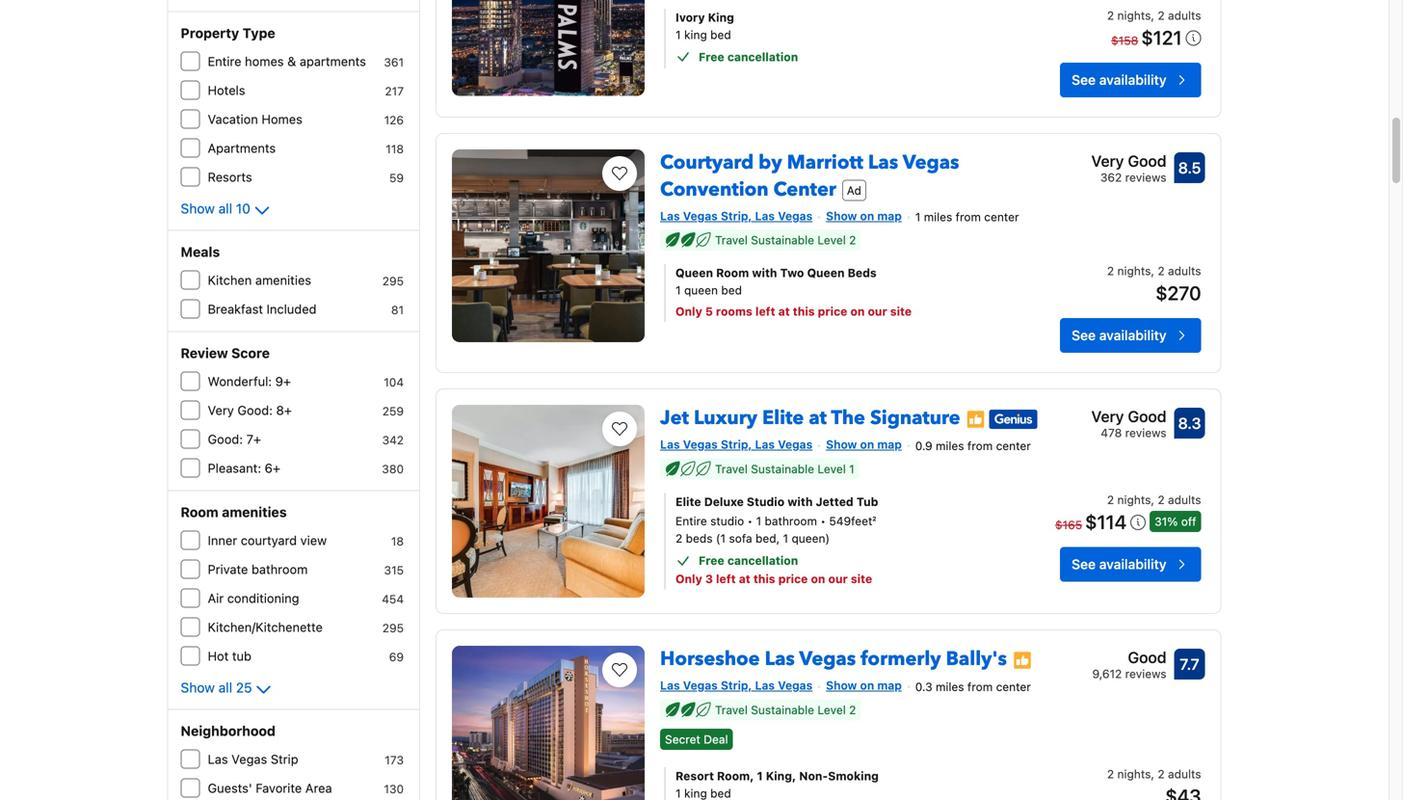 Task type: locate. For each thing, give the bounding box(es) containing it.
las vegas strip, las vegas for luxury
[[660, 438, 813, 451]]

entire homes & apartments
[[208, 54, 366, 68]]

horseshoe
[[660, 646, 760, 672]]

2 2 nights , 2 adults from the top
[[1107, 493, 1201, 507]]

reviews inside very good 362 reviews
[[1125, 170, 1167, 184]]

signature
[[870, 405, 960, 432]]

2 horizontal spatial at
[[809, 405, 827, 432]]

3 las vegas strip, las vegas from the top
[[660, 679, 813, 692]]

59
[[389, 171, 404, 185]]

free cancellation for $114
[[699, 554, 798, 567]]

price down queen)
[[779, 572, 808, 586]]

2 • from the left
[[821, 514, 826, 528]]

1 availability from the top
[[1100, 72, 1167, 88]]

1 see availability from the top
[[1072, 72, 1167, 88]]

room up inner in the left of the page
[[181, 504, 219, 520]]

1 las vegas strip, las vegas from the top
[[660, 209, 813, 223]]

travel up the deal
[[715, 703, 748, 717]]

4 adults from the top
[[1168, 767, 1201, 781]]

good inside very good 478 reviews
[[1128, 407, 1167, 426]]

king down ivory
[[684, 28, 707, 41]]

this down the bed,
[[754, 572, 776, 586]]

only left 3
[[676, 572, 702, 586]]

1 king from the top
[[684, 28, 707, 41]]

1 map from the top
[[877, 209, 902, 223]]

travel up 'deluxe'
[[715, 462, 748, 476]]

our down 'beds'
[[868, 305, 887, 318]]

1 horizontal spatial with
[[788, 495, 813, 508]]

0 vertical spatial only
[[676, 305, 702, 318]]

0 vertical spatial 295
[[382, 274, 404, 288]]

1 horizontal spatial price
[[818, 305, 848, 318]]

ad
[[847, 184, 862, 197]]

2 vertical spatial show on map
[[826, 679, 902, 692]]

3 travel from the top
[[715, 703, 748, 717]]

0 vertical spatial miles
[[924, 210, 953, 224]]

amenities for room amenities
[[222, 504, 287, 520]]

free up 3
[[699, 554, 725, 567]]

1 vertical spatial see availability
[[1072, 327, 1167, 343]]

1 vertical spatial bed
[[721, 284, 742, 297]]

• up queen)
[[821, 514, 826, 528]]

, inside 2 nights , 2 adults $270
[[1151, 264, 1155, 278]]

4 nights from the top
[[1118, 767, 1151, 781]]

1 inside queen room with two queen beds 1 queen bed only 5 rooms left at this price on our site
[[676, 284, 681, 297]]

sustainable up 'two'
[[751, 233, 814, 247]]

very
[[1092, 152, 1124, 170], [208, 403, 234, 417], [1092, 407, 1124, 426]]

see availability link for jet luxury elite at the signature
[[1060, 547, 1201, 582]]

review
[[181, 345, 228, 361]]

1 • from the left
[[748, 514, 753, 528]]

amenities for kitchen amenities
[[255, 273, 311, 287]]

courtyard by marriott las vegas convention center image
[[452, 149, 645, 342]]

1 vertical spatial site
[[851, 572, 872, 586]]

nights inside 2 nights , 2 adults $270
[[1118, 264, 1151, 278]]

nights
[[1118, 9, 1151, 22], [1118, 264, 1151, 278], [1118, 493, 1151, 507], [1118, 767, 1151, 781]]

1 horizontal spatial entire
[[676, 514, 707, 528]]

bathroom down the elite deluxe studio with jetted tub
[[765, 514, 817, 528]]

availability down '$114'
[[1100, 556, 1167, 572]]

1 horizontal spatial elite
[[762, 405, 804, 432]]

cancellation
[[728, 50, 798, 63], [728, 554, 798, 567]]

2 vertical spatial see availability link
[[1060, 547, 1201, 582]]

strip, for las
[[721, 679, 752, 692]]

1 vertical spatial show on map
[[826, 438, 902, 451]]

las vegas strip, las vegas down convention
[[660, 209, 813, 223]]

see availability down 2 nights , 2 adults $270
[[1072, 327, 1167, 343]]

3 strip, from the top
[[721, 679, 752, 692]]

0 vertical spatial show on map
[[826, 209, 902, 223]]

homes
[[262, 112, 303, 126]]

0.9 miles from center
[[915, 439, 1031, 453]]

1 strip, from the top
[[721, 209, 752, 223]]

1 vertical spatial see availability link
[[1060, 318, 1201, 353]]

1 vertical spatial amenities
[[222, 504, 287, 520]]

1 reviews from the top
[[1125, 170, 1167, 184]]

1 vertical spatial strip,
[[721, 438, 752, 451]]

level for convention
[[818, 233, 846, 247]]

0 vertical spatial see availability
[[1072, 72, 1167, 88]]

at
[[778, 305, 790, 318], [809, 405, 827, 432], [739, 572, 751, 586]]

1 adults from the top
[[1168, 9, 1201, 22]]

549feet²
[[829, 514, 877, 528]]

2 strip, from the top
[[721, 438, 752, 451]]

good for jet luxury elite at the signature
[[1128, 407, 1167, 426]]

bed up rooms
[[721, 284, 742, 297]]

scored 8.5 element
[[1174, 152, 1205, 183]]

queen)
[[792, 532, 830, 545]]

strip, for by
[[721, 209, 752, 223]]

2 reviews from the top
[[1125, 426, 1167, 440]]

0 vertical spatial las vegas strip, las vegas
[[660, 209, 813, 223]]

sustainable up king,
[[751, 703, 814, 717]]

0 vertical spatial see availability link
[[1060, 63, 1201, 97]]

good: left the 7+
[[208, 432, 243, 446]]

1 vertical spatial from
[[968, 439, 993, 453]]

2 free cancellation from the top
[[699, 554, 798, 567]]

1 vertical spatial map
[[877, 438, 902, 451]]

0 vertical spatial with
[[752, 266, 777, 280]]

vegas down convention
[[683, 209, 718, 223]]

king down resort
[[684, 786, 707, 800]]

0 horizontal spatial elite
[[676, 495, 701, 508]]

5
[[705, 305, 713, 318]]

3 reviews from the top
[[1125, 667, 1167, 681]]

ivory king
[[676, 10, 734, 24]]

map for bally's
[[877, 679, 902, 692]]

10
[[236, 200, 250, 216]]

0 horizontal spatial with
[[752, 266, 777, 280]]

0 vertical spatial travel
[[715, 233, 748, 247]]

0.3 miles from center
[[915, 680, 1031, 694]]

1 vertical spatial king
[[684, 786, 707, 800]]

1 sustainable from the top
[[751, 233, 814, 247]]

3 availability from the top
[[1100, 556, 1167, 572]]

price inside queen room with two queen beds 1 queen bed only 5 rooms left at this price on our site
[[818, 305, 848, 318]]

1 cancellation from the top
[[728, 50, 798, 63]]

reviews for jet luxury elite at the signature
[[1125, 426, 1167, 440]]

private
[[208, 562, 248, 576]]

miles for horseshoe las vegas formerly bally's
[[936, 680, 964, 694]]

show on map for las
[[826, 209, 902, 223]]

see availability link
[[1060, 63, 1201, 97], [1060, 318, 1201, 353], [1060, 547, 1201, 582]]

1 horizontal spatial this
[[793, 305, 815, 318]]

sustainable for elite
[[751, 462, 814, 476]]

at for this
[[739, 572, 751, 586]]

scored 8.3 element
[[1174, 408, 1205, 439]]

entire studio • 1 bathroom • 549feet² 2 beds (1 sofa bed, 1 queen)
[[676, 514, 877, 545]]

map up queen room with two queen beds link
[[877, 209, 902, 223]]

1 vertical spatial level
[[818, 462, 846, 476]]

genius discounts available at this property. image
[[989, 409, 1038, 429], [989, 409, 1038, 429]]

0 vertical spatial availability
[[1100, 72, 1167, 88]]

1 vertical spatial good
[[1128, 407, 1167, 426]]

0 horizontal spatial entire
[[208, 54, 241, 68]]

with inside 'link'
[[788, 495, 813, 508]]

las inside the courtyard by marriott las vegas convention center
[[868, 149, 898, 176]]

3 level from the top
[[818, 703, 846, 717]]

sofa
[[729, 532, 752, 545]]

see for courtyard by marriott las vegas convention center
[[1072, 327, 1096, 343]]

see availability link for courtyard by marriott las vegas convention center
[[1060, 318, 1201, 353]]

left right rooms
[[756, 305, 775, 318]]

1 vertical spatial miles
[[936, 439, 964, 453]]

level up queen room with two queen beds link
[[818, 233, 846, 247]]

0 vertical spatial cancellation
[[728, 50, 798, 63]]

from for jet luxury elite at the signature
[[968, 439, 993, 453]]

at for the
[[809, 405, 827, 432]]

with left 'two'
[[752, 266, 777, 280]]

see availability for courtyard by marriott las vegas convention center
[[1072, 327, 1167, 343]]

center
[[984, 210, 1019, 224], [996, 439, 1031, 453], [996, 680, 1031, 694]]

0 vertical spatial center
[[984, 210, 1019, 224]]

2 map from the top
[[877, 438, 902, 451]]

1 show on map from the top
[[826, 209, 902, 223]]

0 vertical spatial 2 nights , 2 adults
[[1107, 9, 1201, 22]]

show down "horseshoe las vegas formerly bally's"
[[826, 679, 857, 692]]

queen up queen at top
[[676, 266, 713, 280]]

0 vertical spatial bathroom
[[765, 514, 817, 528]]

luxury
[[694, 405, 758, 432]]

1 2 nights , 2 adults from the top
[[1107, 9, 1201, 22]]

0 vertical spatial strip,
[[721, 209, 752, 223]]

0 vertical spatial amenities
[[255, 273, 311, 287]]

only left 5
[[676, 305, 702, 318]]

travel sustainable level 2 up 'two'
[[715, 233, 856, 247]]

4 , from the top
[[1151, 767, 1155, 781]]

strip, down horseshoe
[[721, 679, 752, 692]]

3 see availability from the top
[[1072, 556, 1167, 572]]

show on map for at
[[826, 438, 902, 451]]

strip, down convention
[[721, 209, 752, 223]]

rooms
[[716, 305, 753, 318]]

availability down 2 nights , 2 adults $270
[[1100, 327, 1167, 343]]

on for at
[[860, 438, 874, 451]]

map for vegas
[[877, 209, 902, 223]]

room
[[716, 266, 749, 280], [181, 504, 219, 520]]

smoking
[[828, 769, 879, 783]]

1 king bed down resort
[[676, 786, 731, 800]]

2 very good element from the top
[[1092, 405, 1167, 428]]

2
[[1107, 9, 1114, 22], [1158, 9, 1165, 22], [849, 233, 856, 247], [1107, 264, 1114, 278], [1158, 264, 1165, 278], [1107, 493, 1114, 507], [1158, 493, 1165, 507], [676, 532, 683, 545], [849, 703, 856, 717], [1107, 767, 1114, 781], [1158, 767, 1165, 781]]

1 free cancellation from the top
[[699, 50, 798, 63]]

room amenities
[[181, 504, 287, 520]]

vegas down the center in the right of the page
[[778, 209, 813, 223]]

0 vertical spatial sustainable
[[751, 233, 814, 247]]

show on map down "horseshoe las vegas formerly bally's"
[[826, 679, 902, 692]]

0 horizontal spatial price
[[779, 572, 808, 586]]

entire for entire homes & apartments
[[208, 54, 241, 68]]

3 show on map from the top
[[826, 679, 902, 692]]

availability down $158
[[1100, 72, 1167, 88]]

very good element
[[1092, 149, 1167, 172], [1092, 405, 1167, 428]]

0 vertical spatial king
[[684, 28, 707, 41]]

entire up beds
[[676, 514, 707, 528]]

bally's
[[946, 646, 1007, 672]]

2 vertical spatial strip,
[[721, 679, 752, 692]]

all left the 25
[[218, 680, 232, 695]]

3 see availability link from the top
[[1060, 547, 1201, 582]]

resort
[[676, 769, 714, 783]]

free for $121
[[699, 50, 725, 63]]

amenities up inner courtyard view
[[222, 504, 287, 520]]

this down 'two'
[[793, 305, 815, 318]]

295 up 81
[[382, 274, 404, 288]]

at left the
[[809, 405, 827, 432]]

at inside queen room with two queen beds 1 queen bed only 5 rooms left at this price on our site
[[778, 305, 790, 318]]

cancellation for $121
[[728, 50, 798, 63]]

2 travel sustainable level 2 from the top
[[715, 703, 856, 717]]

miles
[[924, 210, 953, 224], [936, 439, 964, 453], [936, 680, 964, 694]]

1 queen from the left
[[676, 266, 713, 280]]

1 vertical spatial see
[[1072, 327, 1096, 343]]

good element
[[1093, 646, 1167, 669]]

0 vertical spatial travel sustainable level 2
[[715, 233, 856, 247]]

0 horizontal spatial left
[[716, 572, 736, 586]]

with left jetted
[[788, 495, 813, 508]]

2 vertical spatial see
[[1072, 556, 1096, 572]]

apartments
[[208, 141, 276, 155]]

0 vertical spatial site
[[890, 305, 912, 318]]

free
[[699, 50, 725, 63], [699, 554, 725, 567]]

1 very good element from the top
[[1092, 149, 1167, 172]]

0 vertical spatial bed
[[711, 28, 731, 41]]

1 1 king bed from the top
[[676, 28, 731, 41]]

1 horizontal spatial room
[[716, 266, 749, 280]]

2 vertical spatial sustainable
[[751, 703, 814, 717]]

0 vertical spatial entire
[[208, 54, 241, 68]]

free down ivory king
[[699, 50, 725, 63]]

1 travel from the top
[[715, 233, 748, 247]]

show on map down ad
[[826, 209, 902, 223]]

resorts
[[208, 170, 252, 184]]

all for 25
[[218, 680, 232, 695]]

cancellation for $114
[[728, 554, 798, 567]]

2 vertical spatial 2 nights , 2 adults
[[1107, 767, 1201, 781]]

very good element left 8.5
[[1092, 149, 1167, 172]]

1 vertical spatial 1 king bed
[[676, 786, 731, 800]]

1 vertical spatial availability
[[1100, 327, 1167, 343]]

• up sofa
[[748, 514, 753, 528]]

342
[[382, 433, 404, 447]]

0 horizontal spatial queen
[[676, 266, 713, 280]]

2 level from the top
[[818, 462, 846, 476]]

free cancellation down sofa
[[699, 554, 798, 567]]

see for jet luxury elite at the signature
[[1072, 556, 1096, 572]]

good left scored 8.3 element
[[1128, 407, 1167, 426]]

room,
[[717, 769, 754, 783]]

off
[[1181, 515, 1197, 528]]

see availability down '$114'
[[1072, 556, 1167, 572]]

entire inside entire studio • 1 bathroom • 549feet² 2 beds (1 sofa bed, 1 queen)
[[676, 514, 707, 528]]

bed for king
[[711, 28, 731, 41]]

entire down property type
[[208, 54, 241, 68]]

2 vertical spatial travel
[[715, 703, 748, 717]]

2 nights , 2 adults for $114
[[1107, 493, 1201, 507]]

2 availability from the top
[[1100, 327, 1167, 343]]

1 see from the top
[[1072, 72, 1096, 88]]

studio
[[711, 514, 744, 528]]

2 vertical spatial level
[[818, 703, 846, 717]]

vegas down "horseshoe las vegas formerly bally's"
[[778, 679, 813, 692]]

2 vertical spatial center
[[996, 680, 1031, 694]]

availability
[[1100, 72, 1167, 88], [1100, 327, 1167, 343], [1100, 556, 1167, 572]]

travel sustainable level 2 for by
[[715, 233, 856, 247]]

sustainable for marriott
[[751, 233, 814, 247]]

king
[[684, 28, 707, 41], [684, 786, 707, 800]]

2 nights from the top
[[1118, 264, 1151, 278]]

on down the
[[860, 438, 874, 451]]

bed for room,
[[711, 786, 731, 800]]

elite left 'deluxe'
[[676, 495, 701, 508]]

1 only from the top
[[676, 305, 702, 318]]

2 nights , 2 adults
[[1107, 9, 1201, 22], [1107, 493, 1201, 507], [1107, 767, 1201, 781]]

1 see availability link from the top
[[1060, 63, 1201, 97]]

2 see availability link from the top
[[1060, 318, 1201, 353]]

1 vertical spatial sustainable
[[751, 462, 814, 476]]

from
[[956, 210, 981, 224], [968, 439, 993, 453], [968, 680, 993, 694]]

at down 'two'
[[778, 305, 790, 318]]

3 good from the top
[[1128, 648, 1167, 667]]

see availability down $158
[[1072, 72, 1167, 88]]

0 vertical spatial our
[[868, 305, 887, 318]]

las vegas strip, las vegas
[[660, 209, 813, 223], [660, 438, 813, 451], [660, 679, 813, 692]]

2 nights , 2 adults $270
[[1107, 264, 1201, 304]]

courtyard by marriott las vegas convention center link
[[660, 142, 959, 203]]

3 map from the top
[[877, 679, 902, 692]]

1 vertical spatial las vegas strip, las vegas
[[660, 438, 813, 451]]

2 sustainable from the top
[[751, 462, 814, 476]]

0 horizontal spatial this
[[754, 572, 776, 586]]

1 vertical spatial at
[[809, 405, 827, 432]]

2 free from the top
[[699, 554, 725, 567]]

queen
[[676, 266, 713, 280], [807, 266, 845, 280]]

center for horseshoe las vegas formerly bally's
[[996, 680, 1031, 694]]

126
[[384, 113, 404, 127]]

studio
[[747, 495, 785, 508]]

2 see from the top
[[1072, 327, 1096, 343]]

1 vertical spatial very good element
[[1092, 405, 1167, 428]]

amenities up included
[[255, 273, 311, 287]]

show down ad
[[826, 209, 857, 223]]

0 vertical spatial price
[[818, 305, 848, 318]]

3 nights from the top
[[1118, 493, 1151, 507]]

las vegas strip, las vegas down horseshoe
[[660, 679, 813, 692]]

very good element for jet luxury elite at the signature
[[1092, 405, 1167, 428]]

1 horizontal spatial queen
[[807, 266, 845, 280]]

1 horizontal spatial our
[[868, 305, 887, 318]]

0 vertical spatial free cancellation
[[699, 50, 798, 63]]

availability for jet luxury elite at the signature
[[1100, 556, 1167, 572]]

295 down 454
[[382, 621, 404, 635]]

non-
[[799, 769, 828, 783]]

2 , from the top
[[1151, 264, 1155, 278]]

horseshoe las vegas formerly bally's link
[[660, 638, 1007, 672]]

0.3
[[915, 680, 933, 694]]

0 vertical spatial very good element
[[1092, 149, 1167, 172]]

reviews right 9,612 on the right of page
[[1125, 667, 1167, 681]]

area
[[305, 781, 332, 795]]

on
[[860, 209, 874, 223], [851, 305, 865, 318], [860, 438, 874, 451], [811, 572, 825, 586], [860, 679, 874, 692]]

1 free from the top
[[699, 50, 725, 63]]

type
[[243, 25, 275, 41]]

left
[[756, 305, 775, 318], [716, 572, 736, 586]]

0 horizontal spatial site
[[851, 572, 872, 586]]

show on map down the
[[826, 438, 902, 451]]

good inside very good 362 reviews
[[1128, 152, 1167, 170]]

jet luxury elite at the signature image
[[452, 405, 645, 598]]

show down the
[[826, 438, 857, 451]]

see availability for jet luxury elite at the signature
[[1072, 556, 1167, 572]]

meals
[[181, 244, 220, 260]]

king for resort
[[684, 786, 707, 800]]

0 vertical spatial level
[[818, 233, 846, 247]]

queen
[[684, 284, 718, 297]]

1
[[676, 28, 681, 41], [915, 210, 921, 224], [676, 284, 681, 297], [849, 462, 855, 476], [756, 514, 762, 528], [783, 532, 789, 545], [757, 769, 763, 783], [676, 786, 681, 800]]

2 king from the top
[[684, 786, 707, 800]]

2 good from the top
[[1128, 407, 1167, 426]]

0 vertical spatial room
[[716, 266, 749, 280]]

1 horizontal spatial left
[[756, 305, 775, 318]]

2 adults from the top
[[1168, 264, 1201, 278]]

site down queen room with two queen beds link
[[890, 305, 912, 318]]

all
[[218, 200, 232, 216], [218, 680, 232, 695]]

2 cancellation from the top
[[728, 554, 798, 567]]

very inside very good 478 reviews
[[1092, 407, 1124, 426]]

2 las vegas strip, las vegas from the top
[[660, 438, 813, 451]]

1 295 from the top
[[382, 274, 404, 288]]

2 vertical spatial miles
[[936, 680, 964, 694]]

property type
[[181, 25, 275, 41]]

2 show on map from the top
[[826, 438, 902, 451]]

2 1 king bed from the top
[[676, 786, 731, 800]]

1 level from the top
[[818, 233, 846, 247]]

show for jet
[[826, 438, 857, 451]]

2 nights , 2 adults for $121
[[1107, 9, 1201, 22]]

our down queen)
[[828, 572, 848, 586]]

1 vertical spatial travel
[[715, 462, 748, 476]]

1 good from the top
[[1128, 152, 1167, 170]]

left inside queen room with two queen beds 1 queen bed only 5 rooms left at this price on our site
[[756, 305, 775, 318]]

259
[[382, 404, 404, 418]]

map down formerly on the bottom
[[877, 679, 902, 692]]

only inside queen room with two queen beds 1 queen bed only 5 rooms left at this price on our site
[[676, 305, 702, 318]]

0 vertical spatial see
[[1072, 72, 1096, 88]]

level
[[818, 233, 846, 247], [818, 462, 846, 476], [818, 703, 846, 717]]

this property is part of our preferred partner program. it's committed to providing excellent service and good value. it'll pay us a higher commission if you make a booking. image
[[1013, 650, 1032, 670]]

2 all from the top
[[218, 680, 232, 695]]

jet
[[660, 405, 689, 432]]

map left 0.9
[[877, 438, 902, 451]]

sustainable up the elite deluxe studio with jetted tub
[[751, 462, 814, 476]]

2 295 from the top
[[382, 621, 404, 635]]

0.9
[[915, 439, 933, 453]]

very up 362
[[1092, 152, 1124, 170]]

2 vertical spatial availability
[[1100, 556, 1167, 572]]

1 vertical spatial free
[[699, 554, 725, 567]]

0 vertical spatial reviews
[[1125, 170, 1167, 184]]

see availability link down 2 nights , 2 adults $270
[[1060, 318, 1201, 353]]

good: left 8+
[[237, 403, 273, 417]]

resort room, 1 king, non-smoking
[[676, 769, 879, 783]]

1 vertical spatial only
[[676, 572, 702, 586]]

cancellation down king
[[728, 50, 798, 63]]

elite up 'travel sustainable level 1'
[[762, 405, 804, 432]]

7+
[[246, 432, 261, 446]]

1 vertical spatial free cancellation
[[699, 554, 798, 567]]

2 see availability from the top
[[1072, 327, 1167, 343]]

1 vertical spatial reviews
[[1125, 426, 1167, 440]]

bed down room, on the bottom of page
[[711, 786, 731, 800]]

free cancellation down king
[[699, 50, 798, 63]]

reviews inside very good 478 reviews
[[1125, 426, 1167, 440]]

1 king bed down ivory king
[[676, 28, 731, 41]]

0 vertical spatial map
[[877, 209, 902, 223]]

room up queen at top
[[716, 266, 749, 280]]

courtyard
[[660, 149, 754, 176]]

2 vertical spatial map
[[877, 679, 902, 692]]

see availability link down $158
[[1060, 63, 1201, 97]]

very inside very good 362 reviews
[[1092, 152, 1124, 170]]

see
[[1072, 72, 1096, 88], [1072, 327, 1096, 343], [1072, 556, 1096, 572]]

2 vertical spatial las vegas strip, las vegas
[[660, 679, 813, 692]]

1 travel sustainable level 2 from the top
[[715, 233, 856, 247]]

3 sustainable from the top
[[751, 703, 814, 717]]

reviews inside 'good 9,612 reviews'
[[1125, 667, 1167, 681]]

strip,
[[721, 209, 752, 223], [721, 438, 752, 451], [721, 679, 752, 692]]

good left 8.5
[[1128, 152, 1167, 170]]

show on map for formerly
[[826, 679, 902, 692]]

2 vertical spatial bed
[[711, 786, 731, 800]]

review score
[[181, 345, 270, 361]]

two
[[780, 266, 804, 280]]

reviews right 362
[[1125, 170, 1167, 184]]

sustainable
[[751, 233, 814, 247], [751, 462, 814, 476], [751, 703, 814, 717]]

center
[[774, 176, 836, 203]]

beds
[[848, 266, 877, 280]]

0 vertical spatial good:
[[237, 403, 273, 417]]

vegas up 1 miles from center
[[903, 149, 959, 176]]

this
[[793, 305, 815, 318], [754, 572, 776, 586]]

2 vertical spatial good
[[1128, 648, 1167, 667]]

las vegas strip, las vegas down luxury
[[660, 438, 813, 451]]

pleasant:
[[208, 461, 261, 475]]

site down 549feet²
[[851, 572, 872, 586]]

0 vertical spatial this
[[793, 305, 815, 318]]

show down hot
[[181, 680, 215, 695]]

see availability link down '$114'
[[1060, 547, 1201, 582]]

bathroom down courtyard at the left
[[252, 562, 308, 576]]

all left 10
[[218, 200, 232, 216]]

entire
[[208, 54, 241, 68], [676, 514, 707, 528]]

1 all from the top
[[218, 200, 232, 216]]

2 travel from the top
[[715, 462, 748, 476]]

good left 7.7
[[1128, 648, 1167, 667]]

this property is part of our preferred partner program. it's committed to providing excellent service and good value. it'll pay us a higher commission if you make a booking. image for horseshoe las vegas formerly bally's
[[1013, 650, 1032, 670]]

on down 'beds'
[[851, 305, 865, 318]]

queen right 'two'
[[807, 266, 845, 280]]

travel sustainable level 2
[[715, 233, 856, 247], [715, 703, 856, 717]]

map
[[877, 209, 902, 223], [877, 438, 902, 451], [877, 679, 902, 692]]

left right 3
[[716, 572, 736, 586]]

3 see from the top
[[1072, 556, 1096, 572]]

very good element left scored 8.3 element
[[1092, 405, 1167, 428]]

this property is part of our preferred partner program. it's committed to providing excellent service and good value. it'll pay us a higher commission if you make a booking. image
[[966, 409, 986, 429], [966, 409, 986, 429], [1013, 650, 1032, 670]]

1 horizontal spatial bathroom
[[765, 514, 817, 528]]

free cancellation for $121
[[699, 50, 798, 63]]

level up jetted
[[818, 462, 846, 476]]

travel for luxury
[[715, 462, 748, 476]]

1 vertical spatial with
[[788, 495, 813, 508]]

1 vertical spatial cancellation
[[728, 554, 798, 567]]

3
[[705, 572, 713, 586]]

price down queen room with two queen beds link
[[818, 305, 848, 318]]

1 vertical spatial center
[[996, 439, 1031, 453]]

vegas inside the courtyard by marriott las vegas convention center
[[903, 149, 959, 176]]



Task type: describe. For each thing, give the bounding box(es) containing it.
scored 7.7 element
[[1174, 649, 1205, 680]]

show for horseshoe
[[826, 679, 857, 692]]

king for ivory
[[684, 28, 707, 41]]

good for courtyard by marriott las vegas convention center
[[1128, 152, 1167, 170]]

$114
[[1085, 510, 1127, 533]]

strip
[[271, 752, 298, 766]]

wonderful: 9+
[[208, 374, 291, 388]]

kitchen/kitchenette
[[208, 620, 323, 634]]

very for courtyard by marriott las vegas convention center
[[1092, 152, 1124, 170]]

81
[[391, 303, 404, 317]]

show for courtyard
[[826, 209, 857, 223]]

good: 7+
[[208, 432, 261, 446]]

on for las
[[860, 209, 874, 223]]

conditioning
[[227, 591, 299, 605]]

strip, for luxury
[[721, 438, 752, 451]]

ivory king link
[[676, 9, 1002, 26]]

very good element for courtyard by marriott las vegas convention center
[[1092, 149, 1167, 172]]

104
[[384, 375, 404, 389]]

454
[[382, 592, 404, 606]]

0 horizontal spatial bathroom
[[252, 562, 308, 576]]

hotels
[[208, 83, 245, 97]]

bed inside queen room with two queen beds 1 queen bed only 5 rooms left at this price on our site
[[721, 284, 742, 297]]

1 nights from the top
[[1118, 9, 1151, 22]]

2 only from the top
[[676, 572, 702, 586]]

center for jet luxury elite at the signature
[[996, 439, 1031, 453]]

travel for las
[[715, 703, 748, 717]]

horseshoe las vegas formerly bally's
[[660, 646, 1007, 672]]

homes
[[245, 54, 284, 68]]

deluxe
[[704, 495, 744, 508]]

show all 10 button
[[181, 199, 274, 222]]

property
[[181, 25, 239, 41]]

only 3 left at this price on our site
[[676, 572, 872, 586]]

vegas down luxury
[[683, 438, 718, 451]]

availability for courtyard by marriott las vegas convention center
[[1100, 327, 1167, 343]]

ivory
[[676, 10, 705, 24]]

8.3
[[1178, 414, 1201, 432]]

217
[[385, 84, 404, 98]]

all for 10
[[218, 200, 232, 216]]

queen room with two queen beds 1 queen bed only 5 rooms left at this price on our site
[[676, 266, 912, 318]]

free for $114
[[699, 554, 725, 567]]

vacation homes
[[208, 112, 303, 126]]

good inside 'good 9,612 reviews'
[[1128, 648, 1167, 667]]

horseshoe las vegas formerly bally's image
[[452, 646, 645, 800]]

vegas up guests'
[[232, 752, 267, 766]]

&
[[287, 54, 296, 68]]

travel for by
[[715, 233, 748, 247]]

by
[[759, 149, 782, 176]]

marriott
[[787, 149, 864, 176]]

entire for entire studio • 1 bathroom • 549feet² 2 beds (1 sofa bed, 1 queen)
[[676, 514, 707, 528]]

kitchen amenities
[[208, 273, 311, 287]]

$165
[[1055, 518, 1083, 532]]

31%
[[1155, 515, 1178, 528]]

9,612
[[1093, 667, 1122, 681]]

neighborhood
[[181, 723, 276, 739]]

$121
[[1142, 26, 1182, 49]]

very up good: 7+
[[208, 403, 234, 417]]

25
[[236, 680, 252, 695]]

this inside queen room with two queen beds 1 queen bed only 5 rooms left at this price on our site
[[793, 305, 815, 318]]

elite deluxe studio with jetted tub link
[[676, 493, 1002, 510]]

on for formerly
[[860, 679, 874, 692]]

on inside queen room with two queen beds 1 queen bed only 5 rooms left at this price on our site
[[851, 305, 865, 318]]

3 , from the top
[[1151, 493, 1155, 507]]

deal
[[704, 732, 728, 746]]

vegas left formerly on the bottom
[[800, 646, 856, 672]]

queen room with two queen beds link
[[676, 264, 1002, 282]]

center for courtyard by marriott las vegas convention center
[[984, 210, 1019, 224]]

site inside queen room with two queen beds 1 queen bed only 5 rooms left at this price on our site
[[890, 305, 912, 318]]

1 vertical spatial room
[[181, 504, 219, 520]]

1 vertical spatial this
[[754, 572, 776, 586]]

3 2 nights , 2 adults from the top
[[1107, 767, 1201, 781]]

favorite
[[256, 781, 302, 795]]

miles for jet luxury elite at the signature
[[936, 439, 964, 453]]

3 adults from the top
[[1168, 493, 1201, 507]]

included
[[267, 302, 317, 316]]

adults inside 2 nights , 2 adults $270
[[1168, 264, 1201, 278]]

this property is part of our preferred partner program. it's committed to providing excellent service and good value. it'll pay us a higher commission if you make a booking. image for jet luxury elite at the signature
[[966, 409, 986, 429]]

show up meals
[[181, 200, 215, 216]]

inner
[[208, 533, 237, 547]]

las vegas strip, las vegas for by
[[660, 209, 813, 223]]

breakfast included
[[208, 302, 317, 316]]

air conditioning
[[208, 591, 299, 605]]

guests'
[[208, 781, 252, 795]]

breakfast
[[208, 302, 263, 316]]

bathroom inside entire studio • 1 bathroom • 549feet² 2 beds (1 sofa bed, 1 queen)
[[765, 514, 817, 528]]

map for the
[[877, 438, 902, 451]]

1 vertical spatial left
[[716, 572, 736, 586]]

vacation
[[208, 112, 258, 126]]

elite inside 'link'
[[676, 495, 701, 508]]

sustainable for vegas
[[751, 703, 814, 717]]

8.5
[[1178, 158, 1201, 177]]

1 vertical spatial our
[[828, 572, 848, 586]]

hot
[[208, 649, 229, 663]]

$270
[[1156, 282, 1201, 304]]

jet luxury elite at the signature link
[[660, 397, 960, 432]]

very good 478 reviews
[[1092, 407, 1167, 440]]

room inside queen room with two queen beds 1 queen bed only 5 rooms left at this price on our site
[[716, 266, 749, 280]]

wonderful:
[[208, 374, 272, 388]]

elite deluxe studio with jetted tub
[[676, 495, 879, 508]]

secret deal
[[665, 732, 728, 746]]

$158
[[1111, 34, 1139, 47]]

6+
[[265, 461, 280, 475]]

very for jet luxury elite at the signature
[[1092, 407, 1124, 426]]

inner courtyard view
[[208, 533, 327, 547]]

level for signature
[[818, 462, 846, 476]]

travel sustainable level 2 for las
[[715, 703, 856, 717]]

from for horseshoe las vegas formerly bally's
[[968, 680, 993, 694]]

las vegas strip, las vegas for las
[[660, 679, 813, 692]]

380
[[382, 462, 404, 476]]

score
[[231, 345, 270, 361]]

1 miles from center
[[915, 210, 1019, 224]]

our inside queen room with two queen beds 1 queen bed only 5 rooms left at this price on our site
[[868, 305, 887, 318]]

resort room, 1 king, non-smoking link
[[676, 767, 1002, 784]]

reviews for courtyard by marriott las vegas convention center
[[1125, 170, 1167, 184]]

1 vertical spatial price
[[779, 572, 808, 586]]

the
[[831, 405, 866, 432]]

on down queen)
[[811, 572, 825, 586]]

las vegas strip
[[208, 752, 298, 766]]

formerly
[[861, 646, 941, 672]]

travel sustainable level 1
[[715, 462, 855, 476]]

bed,
[[756, 532, 780, 545]]

from for courtyard by marriott las vegas convention center
[[956, 210, 981, 224]]

jetted
[[816, 495, 854, 508]]

tub
[[232, 649, 252, 663]]

173
[[385, 753, 404, 767]]

2 queen from the left
[[807, 266, 845, 280]]

478
[[1101, 426, 1122, 440]]

show all 25
[[181, 680, 252, 695]]

9+
[[275, 374, 291, 388]]

vegas down horseshoe
[[683, 679, 718, 692]]

8+
[[276, 403, 292, 417]]

(1
[[716, 532, 726, 545]]

2 inside entire studio • 1 bathroom • 549feet² 2 beds (1 sofa bed, 1 queen)
[[676, 532, 683, 545]]

king,
[[766, 769, 796, 783]]

1 vertical spatial good:
[[208, 432, 243, 446]]

beds
[[686, 532, 713, 545]]

with inside queen room with two queen beds 1 queen bed only 5 rooms left at this price on our site
[[752, 266, 777, 280]]

vegas up 'travel sustainable level 1'
[[778, 438, 813, 451]]

miles for courtyard by marriott las vegas convention center
[[924, 210, 953, 224]]

130
[[384, 782, 404, 796]]

1 , from the top
[[1151, 9, 1155, 22]]

air
[[208, 591, 224, 605]]

295 for kitchen/kitchenette
[[382, 621, 404, 635]]

convention
[[660, 176, 769, 203]]

1 king bed for ivory
[[676, 28, 731, 41]]

1 king bed for resort
[[676, 786, 731, 800]]

295 for kitchen amenities
[[382, 274, 404, 288]]

show all 25 button
[[181, 678, 275, 701]]

jet luxury elite at the signature
[[660, 405, 960, 432]]



Task type: vqa. For each thing, say whether or not it's contained in the screenshot.
bottommost center
yes



